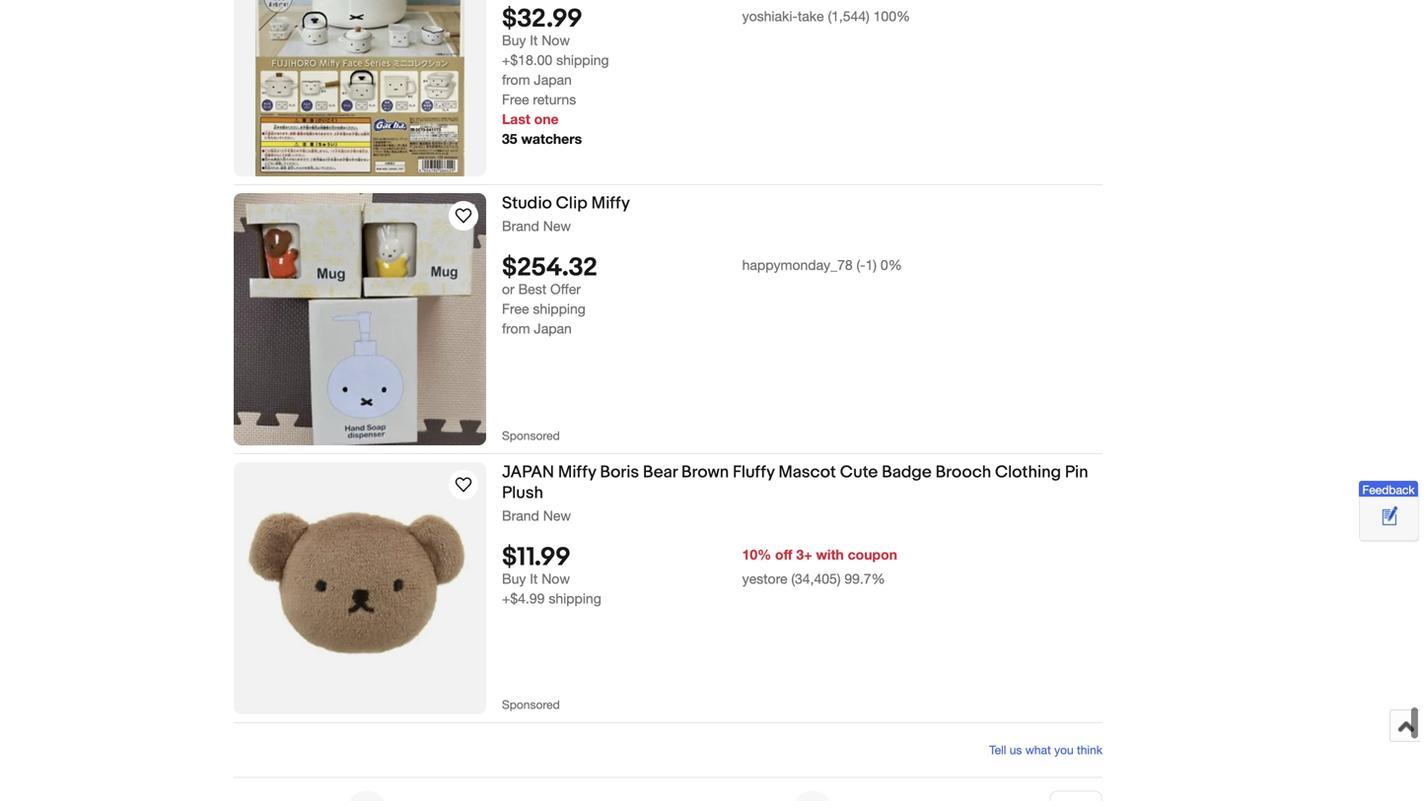 Task type: describe. For each thing, give the bounding box(es) containing it.
10% off 3+ with coupon buy it now
[[502, 547, 898, 587]]

what
[[1026, 744, 1051, 758]]

yestore
[[742, 571, 788, 587]]

us
[[1010, 744, 1022, 758]]

now inside 10% off 3+ with coupon buy it now
[[542, 571, 570, 587]]

with
[[816, 547, 844, 563]]

miffy inside the japan miffy boris bear brown fluffy mascot cute badge brooch clothing pin plush brand new
[[558, 463, 596, 483]]

brooch
[[936, 463, 991, 483]]

boris
[[600, 463, 639, 483]]

$11.99
[[502, 543, 571, 573]]

it inside 10% off 3+ with coupon buy it now
[[530, 571, 538, 587]]

returns
[[533, 91, 576, 108]]

it inside yoshiaki-take (1,544) 100% buy it now +$18.00 shipping from japan free returns last one 35 watchers
[[530, 32, 538, 49]]

$254.32
[[502, 253, 598, 283]]

take
[[798, 8, 824, 24]]

buy inside yoshiaki-take (1,544) 100% buy it now +$18.00 shipping from japan free returns last one 35 watchers
[[502, 32, 526, 49]]

one
[[534, 111, 559, 127]]

shipping for now
[[556, 52, 609, 68]]

best
[[518, 281, 547, 297]]

(1,544)
[[828, 8, 870, 24]]

tell us what you think
[[989, 744, 1103, 758]]

japan miffy boris bear brown fluffy mascot cute badge brooch clothing pin plush heading
[[502, 463, 1089, 504]]

japan for +$18.00
[[534, 72, 572, 88]]

coupon
[[848, 547, 898, 563]]

1)
[[866, 257, 877, 273]]

(34,405)
[[791, 571, 841, 587]]

japan
[[502, 463, 554, 483]]

watch japan miffy boris bear brown fluffy mascot cute badge brooch clothing pin plush image
[[452, 474, 475, 497]]

tell us what you think link
[[989, 744, 1103, 758]]

35
[[502, 131, 517, 147]]

brown
[[681, 463, 729, 483]]

studio
[[502, 193, 552, 214]]

off
[[775, 547, 793, 563]]

feedback
[[1363, 483, 1415, 497]]

99.7%
[[845, 571, 885, 587]]

studio clip miffy image
[[234, 193, 486, 446]]

japan miffy boris bear brown fluffy mascot cute badge brooch clothing pin plush link
[[502, 463, 1103, 508]]

bear
[[643, 463, 678, 483]]

yoshiaki-take (1,544) 100% buy it now +$18.00 shipping from japan free returns last one 35 watchers
[[502, 8, 910, 147]]

free inside happymonday_78 (-1) 0% or best offer free shipping from japan
[[502, 301, 529, 317]]

new inside the japan miffy boris bear brown fluffy mascot cute badge brooch clothing pin plush brand new
[[543, 508, 571, 524]]

buy inside 10% off 3+ with coupon buy it now
[[502, 571, 526, 587]]

mascot
[[779, 463, 836, 483]]

last
[[502, 111, 530, 127]]

yoshiaki-
[[742, 8, 798, 24]]

(-
[[857, 257, 866, 273]]



Task type: vqa. For each thing, say whether or not it's contained in the screenshot.
first text box from the bottom
no



Task type: locate. For each thing, give the bounding box(es) containing it.
brand
[[502, 218, 539, 234], [502, 508, 539, 524]]

japan down offer
[[534, 320, 572, 337]]

0 vertical spatial from
[[502, 72, 530, 88]]

1 from from the top
[[502, 72, 530, 88]]

happymonday_78
[[742, 257, 853, 273]]

0 vertical spatial it
[[530, 32, 538, 49]]

buy up +$4.99
[[502, 571, 526, 587]]

shipping
[[556, 52, 609, 68], [533, 301, 586, 317], [549, 591, 601, 607]]

miffy right clip
[[591, 193, 630, 214]]

yestore (34,405) 99.7% +$4.99 shipping
[[502, 571, 885, 607]]

+$4.99
[[502, 591, 545, 607]]

1 vertical spatial it
[[530, 571, 538, 587]]

studio clip miffy brand new
[[502, 193, 630, 234]]

1 vertical spatial buy
[[502, 571, 526, 587]]

brand inside the japan miffy boris bear brown fluffy mascot cute badge brooch clothing pin plush brand new
[[502, 508, 539, 524]]

navigation
[[347, 784, 832, 802]]

badge
[[882, 463, 932, 483]]

1 new from the top
[[543, 218, 571, 234]]

buy up +$18.00
[[502, 32, 526, 49]]

it up +$18.00
[[530, 32, 538, 49]]

free up last
[[502, 91, 529, 108]]

$32.99
[[502, 4, 583, 35]]

from inside yoshiaki-take (1,544) 100% buy it now +$18.00 shipping from japan free returns last one 35 watchers
[[502, 72, 530, 88]]

1 vertical spatial new
[[543, 508, 571, 524]]

1 vertical spatial brand
[[502, 508, 539, 524]]

fluffy
[[733, 463, 775, 483]]

from inside happymonday_78 (-1) 0% or best offer free shipping from japan
[[502, 320, 530, 337]]

+$18.00
[[502, 52, 553, 68]]

now up +$4.99
[[542, 571, 570, 587]]

brand down plush
[[502, 508, 539, 524]]

clothing
[[995, 463, 1061, 483]]

2 vertical spatial shipping
[[549, 591, 601, 607]]

buy
[[502, 32, 526, 49], [502, 571, 526, 587]]

1 free from the top
[[502, 91, 529, 108]]

free inside yoshiaki-take (1,544) 100% buy it now +$18.00 shipping from japan free returns last one 35 watchers
[[502, 91, 529, 108]]

miffy inside studio clip miffy brand new
[[591, 193, 630, 214]]

plush
[[502, 483, 543, 504]]

1 buy from the top
[[502, 32, 526, 49]]

0 vertical spatial japan
[[534, 72, 572, 88]]

brand down studio
[[502, 218, 539, 234]]

watch studio clip miffy image
[[452, 204, 475, 228]]

1 japan from the top
[[534, 72, 572, 88]]

japan inside happymonday_78 (-1) 0% or best offer free shipping from japan
[[534, 320, 572, 337]]

items per page group
[[1050, 792, 1103, 802]]

0 vertical spatial free
[[502, 91, 529, 108]]

it
[[530, 32, 538, 49], [530, 571, 538, 587]]

japan inside yoshiaki-take (1,544) 100% buy it now +$18.00 shipping from japan free returns last one 35 watchers
[[534, 72, 572, 88]]

1 vertical spatial shipping
[[533, 301, 586, 317]]

0 vertical spatial now
[[542, 32, 570, 49]]

2 new from the top
[[543, 508, 571, 524]]

shipping up returns
[[556, 52, 609, 68]]

japan
[[534, 72, 572, 88], [534, 320, 572, 337]]

free
[[502, 91, 529, 108], [502, 301, 529, 317]]

clip
[[556, 193, 588, 214]]

0 vertical spatial miffy
[[591, 193, 630, 214]]

think
[[1077, 744, 1103, 758]]

japan miffy boris bear brown fluffy mascot cute badge brooch clothing pin plush image
[[234, 464, 486, 714]]

3+
[[796, 547, 812, 563]]

2 brand from the top
[[502, 508, 539, 524]]

shipping inside yoshiaki-take (1,544) 100% buy it now +$18.00 shipping from japan free returns last one 35 watchers
[[556, 52, 609, 68]]

you
[[1054, 744, 1074, 758]]

2 from from the top
[[502, 320, 530, 337]]

from down or
[[502, 320, 530, 337]]

tell
[[989, 744, 1006, 758]]

new inside studio clip miffy brand new
[[543, 218, 571, 234]]

shipping inside yestore (34,405) 99.7% +$4.99 shipping
[[549, 591, 601, 607]]

1 vertical spatial now
[[542, 571, 570, 587]]

new
[[543, 218, 571, 234], [543, 508, 571, 524]]

new down plush
[[543, 508, 571, 524]]

100%
[[874, 8, 910, 24]]

offer
[[550, 281, 581, 297]]

1 brand from the top
[[502, 218, 539, 234]]

2 buy from the top
[[502, 571, 526, 587]]

2 japan from the top
[[534, 320, 572, 337]]

now
[[542, 32, 570, 49], [542, 571, 570, 587]]

2 free from the top
[[502, 301, 529, 317]]

shipping down offer
[[533, 301, 586, 317]]

or
[[502, 281, 515, 297]]

1 vertical spatial from
[[502, 320, 530, 337]]

0 vertical spatial brand
[[502, 218, 539, 234]]

it up +$4.99
[[530, 571, 538, 587]]

now inside yoshiaki-take (1,544) 100% buy it now +$18.00 shipping from japan free returns last one 35 watchers
[[542, 32, 570, 49]]

shipping for offer
[[533, 301, 586, 317]]

1 it from the top
[[530, 32, 538, 49]]

new down studio clip miffy heading
[[543, 218, 571, 234]]

miffy left boris
[[558, 463, 596, 483]]

now up +$18.00
[[542, 32, 570, 49]]

fujihoro miffy face series mini collection [5 types (full complete)] japan 1018y image
[[255, 0, 465, 177]]

0 vertical spatial shipping
[[556, 52, 609, 68]]

10%
[[742, 547, 771, 563]]

brand inside studio clip miffy brand new
[[502, 218, 539, 234]]

japan for free
[[534, 320, 572, 337]]

2 now from the top
[[542, 571, 570, 587]]

from
[[502, 72, 530, 88], [502, 320, 530, 337]]

from for free
[[502, 320, 530, 337]]

miffy
[[591, 193, 630, 214], [558, 463, 596, 483]]

1 vertical spatial japan
[[534, 320, 572, 337]]

0 vertical spatial new
[[543, 218, 571, 234]]

free down or
[[502, 301, 529, 317]]

japan up returns
[[534, 72, 572, 88]]

cute
[[840, 463, 878, 483]]

0 vertical spatial buy
[[502, 32, 526, 49]]

shipping right +$4.99
[[549, 591, 601, 607]]

1 now from the top
[[542, 32, 570, 49]]

1 vertical spatial free
[[502, 301, 529, 317]]

happymonday_78 (-1) 0% or best offer free shipping from japan
[[502, 257, 902, 337]]

0%
[[881, 257, 902, 273]]

watchers
[[521, 131, 582, 147]]

from down +$18.00
[[502, 72, 530, 88]]

shipping inside happymonday_78 (-1) 0% or best offer free shipping from japan
[[533, 301, 586, 317]]

studio clip miffy link
[[502, 193, 1103, 218]]

1 vertical spatial miffy
[[558, 463, 596, 483]]

pin
[[1065, 463, 1089, 483]]

studio clip miffy heading
[[502, 193, 630, 214]]

from for +$18.00
[[502, 72, 530, 88]]

japan miffy boris bear brown fluffy mascot cute badge brooch clothing pin plush brand new
[[502, 463, 1089, 524]]

2 it from the top
[[530, 571, 538, 587]]



